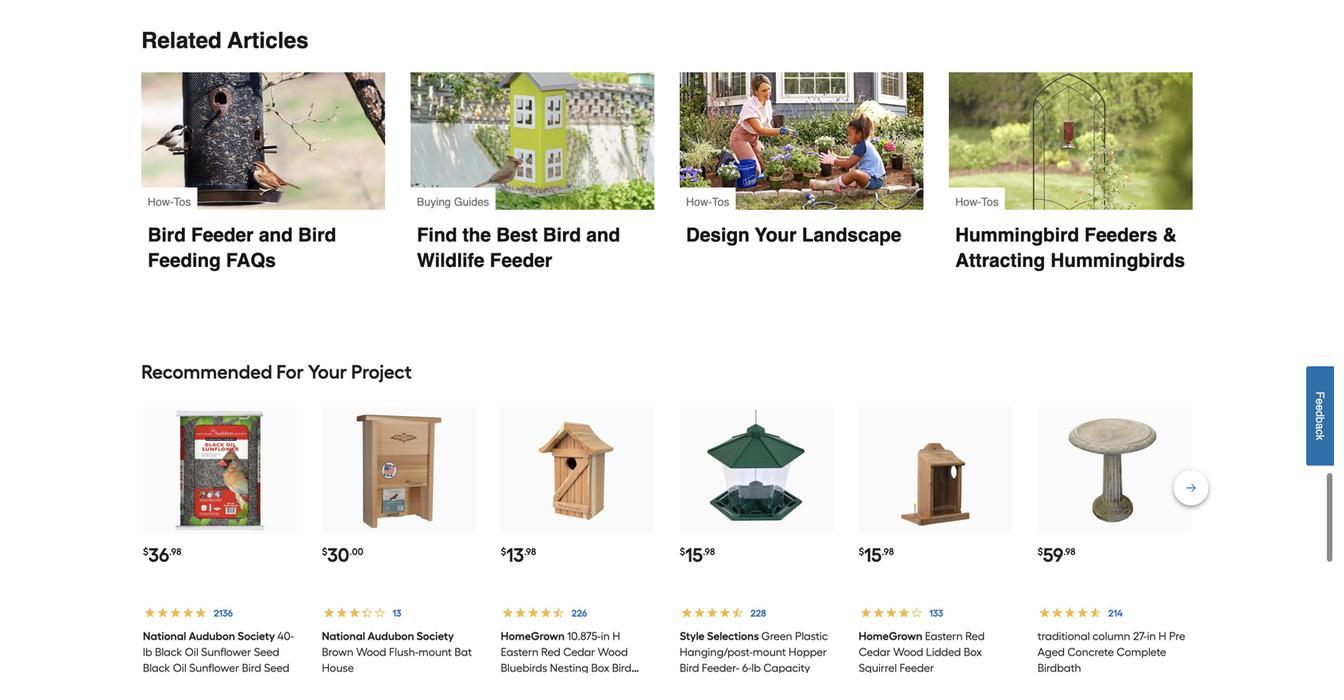 Task type: describe. For each thing, give the bounding box(es) containing it.
cedar inside 10.875-in h eastern red cedar wood bluebirds nesting box bi
[[564, 645, 595, 659]]

box inside eastern red cedar wood lidded box squirrel feeder
[[964, 645, 983, 659]]

undefined traditional column 27-in h pre aged concrete complete birdbath image
[[1054, 409, 1176, 532]]

design
[[687, 224, 750, 246]]

how-tos for hummingbird
[[956, 196, 999, 208]]

h inside 10.875-in h eastern red cedar wood bluebirds nesting box bi
[[613, 629, 621, 643]]

1 vertical spatial black
[[143, 661, 170, 673]]

tos for hummingbird
[[982, 196, 999, 208]]

36
[[149, 544, 169, 567]]

cedar inside eastern red cedar wood lidded box squirrel feeder
[[859, 645, 891, 659]]

f e e d b a c k
[[1315, 392, 1327, 441]]

feeder inside bird feeder and bird feeding faqs
[[191, 224, 254, 246]]

wood inside 10.875-in h eastern red cedar wood bluebirds nesting box bi
[[598, 645, 628, 659]]

lb inside 40- lb black oil sunflower seed black oil sunflower bird seed
[[143, 645, 152, 659]]

13
[[507, 544, 524, 567]]

how- for bird feeder and bird feeding faqs
[[148, 196, 174, 208]]

concrete
[[1068, 645, 1115, 659]]

30
[[328, 544, 350, 567]]

and inside bird feeder and bird feeding faqs
[[259, 224, 293, 246]]

in inside traditional column 27-in h pre aged concrete complete birdbath
[[1148, 629, 1157, 643]]

landscape
[[802, 224, 902, 246]]

capacity
[[764, 661, 811, 673]]

articles
[[228, 28, 309, 53]]

hummingbird
[[956, 224, 1080, 246]]

0 vertical spatial oil
[[185, 645, 199, 659]]

a chickadee and wren at a tube bird feeder. image
[[141, 72, 385, 210]]

for
[[277, 361, 304, 384]]

hanging/post-
[[680, 645, 753, 659]]

bird feeder and bird feeding faqs
[[148, 224, 342, 272]]

green plastic hanging/post-mount hopper bird feeder- 6-lb capacity
[[680, 629, 828, 673]]

how- for hummingbird feeders & attracting hummingbirds
[[956, 196, 982, 208]]

eastern inside 10.875-in h eastern red cedar wood bluebirds nesting box bi
[[501, 645, 539, 659]]

d
[[1315, 411, 1327, 417]]

h inside traditional column 27-in h pre aged concrete complete birdbath
[[1159, 629, 1167, 643]]

guides
[[454, 196, 490, 208]]

related articles
[[141, 28, 309, 53]]

project
[[351, 361, 412, 384]]

15 for eastern red cedar wood lidded box squirrel feeder
[[865, 544, 882, 567]]

$ for 40- lb black oil sunflower seed black oil sunflower bird seed
[[143, 546, 149, 558]]

homegrown eastern red cedar wood lidded box squirrel feeder image
[[875, 409, 997, 532]]

the
[[463, 224, 491, 246]]

find the best bird and wildlife feeder
[[417, 224, 626, 272]]

flush-
[[389, 645, 419, 659]]

hummingbird feeders & attracting hummingbirds
[[956, 224, 1186, 272]]

plastic
[[796, 629, 828, 643]]

your inside recommended for your project heading
[[308, 361, 347, 384]]

related
[[141, 28, 222, 53]]

society for national audubon society
[[238, 629, 275, 643]]

eastern inside eastern red cedar wood lidded box squirrel feeder
[[926, 629, 963, 643]]

a red glass hummingbird feeder hanging from a wire garden trellis. image
[[950, 72, 1193, 210]]

traditional column 27-in h pre aged concrete complete birdbath
[[1038, 629, 1186, 673]]

10.875-in h eastern red cedar wood bluebirds nesting box bi
[[501, 629, 632, 673]]

bat
[[455, 645, 472, 659]]

buying guides
[[417, 196, 490, 208]]

0 vertical spatial sunflower
[[201, 645, 251, 659]]

brown
[[322, 645, 354, 659]]

0 vertical spatial seed
[[254, 645, 279, 659]]

bird inside find the best bird and wildlife feeder
[[543, 224, 581, 246]]

$ 15 .98 for eastern red cedar wood lidded box squirrel feeder
[[859, 544, 895, 567]]

column
[[1093, 629, 1131, 643]]

feeders
[[1085, 224, 1158, 246]]

f
[[1315, 392, 1327, 398]]

1 vertical spatial sunflower
[[189, 661, 239, 673]]

k
[[1315, 435, 1327, 441]]

national for national audubon society brown wood flush-mount bat house
[[322, 629, 365, 643]]

homegrown 10.875-in h eastern red cedar wood bluebirds nesting box bird house image
[[516, 409, 639, 532]]

national audubon society
[[143, 629, 275, 643]]

audubon for national audubon society
[[189, 629, 235, 643]]

59
[[1044, 544, 1064, 567]]

feeder-
[[702, 661, 740, 673]]

40- lb black oil sunflower seed black oil sunflower bird seed
[[143, 629, 294, 673]]

.98 for 10.875-in h eastern red cedar wood bluebirds nesting box bi
[[524, 546, 536, 558]]

bird inside 40- lb black oil sunflower seed black oil sunflower bird seed
[[242, 661, 261, 673]]

how- for design your landscape
[[687, 196, 712, 208]]

in inside 10.875-in h eastern red cedar wood bluebirds nesting box bi
[[601, 629, 610, 643]]

audubon for national audubon society brown wood flush-mount bat house
[[368, 629, 414, 643]]

40-
[[278, 629, 294, 643]]

6-
[[743, 661, 752, 673]]

society for national audubon society brown wood flush-mount bat house
[[417, 629, 454, 643]]

traditional column 27-in h pre aged concrete complete birdbath link
[[1038, 629, 1186, 673]]

.98 inside $ 59 .98
[[1064, 546, 1076, 558]]

how-tos for design
[[687, 196, 730, 208]]

.00
[[350, 546, 364, 558]]

national audubon society brown wood flush-mount bat house image
[[337, 409, 460, 532]]

$ 15 .98 for green plastic hanging/post-mount hopper bird feeder- 6-lb capacity
[[680, 544, 715, 567]]

bird inside the green plastic hanging/post-mount hopper bird feeder- 6-lb capacity
[[680, 661, 700, 673]]



Task type: vqa. For each thing, say whether or not it's contained in the screenshot.
National Audubon Society Brown Wood Flush-mount Bat House
yes



Task type: locate. For each thing, give the bounding box(es) containing it.
0 horizontal spatial in
[[601, 629, 610, 643]]

0 horizontal spatial feeder
[[191, 224, 254, 246]]

3 $ from the left
[[501, 546, 507, 558]]

0 vertical spatial lb
[[143, 645, 152, 659]]

1 horizontal spatial how-tos
[[687, 196, 730, 208]]

society
[[238, 629, 275, 643], [417, 629, 454, 643]]

1 cedar from the left
[[564, 645, 595, 659]]

lidded
[[927, 645, 962, 659]]

0 horizontal spatial national
[[143, 629, 186, 643]]

national inside "national audubon society brown wood flush-mount bat house"
[[322, 629, 365, 643]]

2 horizontal spatial how-
[[956, 196, 982, 208]]

2 wood from the left
[[598, 645, 628, 659]]

10.875-
[[567, 629, 601, 643]]

h left pre
[[1159, 629, 1167, 643]]

0 vertical spatial red
[[966, 629, 985, 643]]

e up b
[[1315, 405, 1327, 411]]

15 for green plastic hanging/post-mount hopper bird feeder- 6-lb capacity
[[686, 544, 703, 567]]

0 vertical spatial your
[[755, 224, 797, 246]]

1 .98 from the left
[[169, 546, 181, 558]]

6 $ from the left
[[1038, 546, 1044, 558]]

box
[[964, 645, 983, 659], [592, 661, 610, 673]]

2 audubon from the left
[[368, 629, 414, 643]]

0 horizontal spatial red
[[542, 645, 561, 659]]

0 horizontal spatial h
[[613, 629, 621, 643]]

1 how-tos from the left
[[148, 196, 191, 208]]

mount inside the green plastic hanging/post-mount hopper bird feeder- 6-lb capacity
[[753, 645, 786, 659]]

hopper
[[789, 645, 827, 659]]

national
[[143, 629, 186, 643], [322, 629, 365, 643]]

society inside "national audubon society brown wood flush-mount bat house"
[[417, 629, 454, 643]]

red
[[966, 629, 985, 643], [542, 645, 561, 659]]

cedar
[[564, 645, 595, 659], [859, 645, 891, 659]]

1 and from the left
[[259, 224, 293, 246]]

style
[[680, 629, 705, 643]]

1 e from the top
[[1315, 398, 1327, 405]]

eastern
[[926, 629, 963, 643], [501, 645, 539, 659]]

national for national audubon society
[[143, 629, 186, 643]]

1 in from the left
[[601, 629, 610, 643]]

0 horizontal spatial tos
[[174, 196, 191, 208]]

tos up design
[[712, 196, 730, 208]]

recommended
[[141, 361, 272, 384]]

homegrown for 15
[[859, 629, 923, 643]]

red inside 10.875-in h eastern red cedar wood bluebirds nesting box bi
[[542, 645, 561, 659]]

audubon up the flush- at the left of the page
[[368, 629, 414, 643]]

2 how- from the left
[[687, 196, 712, 208]]

lb down national audubon society
[[143, 645, 152, 659]]

how-
[[148, 196, 174, 208], [687, 196, 712, 208], [956, 196, 982, 208]]

$ for green plastic hanging/post-mount hopper bird feeder- 6-lb capacity
[[680, 546, 686, 558]]

nesting
[[550, 661, 589, 673]]

and
[[259, 224, 293, 246], [587, 224, 621, 246]]

$ inside $ 59 .98
[[1038, 546, 1044, 558]]

1 horizontal spatial in
[[1148, 629, 1157, 643]]

eastern up lidded
[[926, 629, 963, 643]]

1 $ from the left
[[143, 546, 149, 558]]

how-tos for bird
[[148, 196, 191, 208]]

1 horizontal spatial eastern
[[926, 629, 963, 643]]

1 horizontal spatial national
[[322, 629, 365, 643]]

faqs
[[226, 250, 276, 272]]

2 $ from the left
[[322, 546, 328, 558]]

0 horizontal spatial society
[[238, 629, 275, 643]]

.98 inside $ 36 .98
[[169, 546, 181, 558]]

0 horizontal spatial mount
[[419, 645, 452, 659]]

0 horizontal spatial your
[[308, 361, 347, 384]]

$ for 10.875-in h eastern red cedar wood bluebirds nesting box bi
[[501, 546, 507, 558]]

3 wood from the left
[[894, 645, 924, 659]]

1 horizontal spatial 15
[[865, 544, 882, 567]]

homegrown for 13
[[501, 629, 565, 643]]

1 $ 15 .98 from the left
[[680, 544, 715, 567]]

1 h from the left
[[613, 629, 621, 643]]

hummingbirds
[[1051, 250, 1186, 272]]

best
[[497, 224, 538, 246]]

society up the flush- at the left of the page
[[417, 629, 454, 643]]

$ for eastern red cedar wood lidded box squirrel feeder
[[859, 546, 865, 558]]

wood up squirrel
[[894, 645, 924, 659]]

5 .98 from the left
[[1064, 546, 1076, 558]]

homegrown up squirrel
[[859, 629, 923, 643]]

society left 40-
[[238, 629, 275, 643]]

2 how-tos from the left
[[687, 196, 730, 208]]

homegrown
[[501, 629, 565, 643], [859, 629, 923, 643]]

2 .98 from the left
[[524, 546, 536, 558]]

h right the 10.875-
[[613, 629, 621, 643]]

0 horizontal spatial and
[[259, 224, 293, 246]]

$ 36 .98
[[143, 544, 181, 567]]

how- up feeding
[[148, 196, 174, 208]]

house
[[322, 661, 354, 673]]

eastern red cedar wood lidded box squirrel feeder
[[859, 629, 985, 673]]

cedar down the 10.875-
[[564, 645, 595, 659]]

feeder down lidded
[[900, 661, 935, 673]]

recommended for your project heading
[[141, 356, 1193, 388]]

2 society from the left
[[417, 629, 454, 643]]

1 homegrown from the left
[[501, 629, 565, 643]]

$ 13 .98
[[501, 544, 536, 567]]

cedar up squirrel
[[859, 645, 891, 659]]

0 vertical spatial feeder
[[191, 224, 254, 246]]

lb inside the green plastic hanging/post-mount hopper bird feeder- 6-lb capacity
[[752, 661, 761, 673]]

1 horizontal spatial box
[[964, 645, 983, 659]]

0 horizontal spatial lb
[[143, 645, 152, 659]]

your
[[755, 224, 797, 246], [308, 361, 347, 384]]

2 mount from the left
[[753, 645, 786, 659]]

0 horizontal spatial how-tos
[[148, 196, 191, 208]]

tos up feeding
[[174, 196, 191, 208]]

1 15 from the left
[[686, 544, 703, 567]]

0 horizontal spatial how-
[[148, 196, 174, 208]]

wood inside eastern red cedar wood lidded box squirrel feeder
[[894, 645, 924, 659]]

1 audubon from the left
[[189, 629, 235, 643]]

feeder inside find the best bird and wildlife feeder
[[490, 250, 553, 272]]

2 in from the left
[[1148, 629, 1157, 643]]

1 horizontal spatial homegrown
[[859, 629, 923, 643]]

tos for design
[[712, 196, 730, 208]]

3 how-tos from the left
[[956, 196, 999, 208]]

2 vertical spatial feeder
[[900, 661, 935, 673]]

$ 59 .98
[[1038, 544, 1076, 567]]

2 national from the left
[[322, 629, 365, 643]]

oil
[[185, 645, 199, 659], [173, 661, 187, 673]]

box right nesting
[[592, 661, 610, 673]]

1 horizontal spatial and
[[587, 224, 621, 246]]

1 vertical spatial feeder
[[490, 250, 553, 272]]

1 wood from the left
[[356, 645, 387, 659]]

feeder inside eastern red cedar wood lidded box squirrel feeder
[[900, 661, 935, 673]]

how- up "hummingbird"
[[956, 196, 982, 208]]

2 tos from the left
[[712, 196, 730, 208]]

seed
[[254, 645, 279, 659], [264, 661, 290, 673]]

style selections green plastic hanging/post-mount hopper bird feeder- 6-lb capacity image
[[696, 409, 818, 532]]

feeding
[[148, 250, 221, 272]]

0 horizontal spatial eastern
[[501, 645, 539, 659]]

wood down the 10.875-
[[598, 645, 628, 659]]

complete
[[1117, 645, 1167, 659]]

in
[[601, 629, 610, 643], [1148, 629, 1157, 643]]

mount inside "national audubon society brown wood flush-mount bat house"
[[419, 645, 452, 659]]

homegrown up bluebirds
[[501, 629, 565, 643]]

1 horizontal spatial audubon
[[368, 629, 414, 643]]

your right for
[[308, 361, 347, 384]]

c
[[1315, 429, 1327, 435]]

audubon inside "national audubon society brown wood flush-mount bat house"
[[368, 629, 414, 643]]

$ inside $ 30 .00
[[322, 546, 328, 558]]

4 $ from the left
[[680, 546, 686, 558]]

national audubon society brown wood flush-mount bat house
[[322, 629, 472, 673]]

1 tos from the left
[[174, 196, 191, 208]]

aged
[[1038, 645, 1065, 659]]

1 mount from the left
[[419, 645, 452, 659]]

wildlife
[[417, 250, 485, 272]]

box right lidded
[[964, 645, 983, 659]]

.98 inside $ 13 .98
[[524, 546, 536, 558]]

1 vertical spatial eastern
[[501, 645, 539, 659]]

find
[[417, 224, 457, 246]]

$ inside $ 36 .98
[[143, 546, 149, 558]]

tos up "hummingbird"
[[982, 196, 999, 208]]

1 vertical spatial oil
[[173, 661, 187, 673]]

how-tos up "hummingbird"
[[956, 196, 999, 208]]

.98 for green plastic hanging/post-mount hopper bird feeder- 6-lb capacity
[[703, 546, 715, 558]]

style selections
[[680, 629, 759, 643]]

wood inside "national audubon society brown wood flush-mount bat house"
[[356, 645, 387, 659]]

15
[[686, 544, 703, 567], [865, 544, 882, 567]]

2 horizontal spatial tos
[[982, 196, 999, 208]]

tos for bird
[[174, 196, 191, 208]]

audubon left 40-
[[189, 629, 235, 643]]

audubon
[[189, 629, 235, 643], [368, 629, 414, 643]]

f e e d b a c k button
[[1307, 366, 1335, 466]]

3 tos from the left
[[982, 196, 999, 208]]

1 horizontal spatial red
[[966, 629, 985, 643]]

1 vertical spatial box
[[592, 661, 610, 673]]

lb
[[143, 645, 152, 659], [752, 661, 761, 673]]

1 horizontal spatial feeder
[[490, 250, 553, 272]]

how- up design
[[687, 196, 712, 208]]

bird
[[148, 224, 186, 246], [298, 224, 336, 246], [543, 224, 581, 246], [242, 661, 261, 673], [680, 661, 700, 673]]

2 15 from the left
[[865, 544, 882, 567]]

feeder
[[191, 224, 254, 246], [490, 250, 553, 272], [900, 661, 935, 673]]

feeder up faqs in the left top of the page
[[191, 224, 254, 246]]

1 national from the left
[[143, 629, 186, 643]]

1 horizontal spatial society
[[417, 629, 454, 643]]

1 horizontal spatial h
[[1159, 629, 1167, 643]]

green
[[762, 629, 793, 643]]

2 and from the left
[[587, 224, 621, 246]]

2 homegrown from the left
[[859, 629, 923, 643]]

1 horizontal spatial cedar
[[859, 645, 891, 659]]

1 how- from the left
[[148, 196, 174, 208]]

1 vertical spatial red
[[542, 645, 561, 659]]

selections
[[707, 629, 759, 643]]

0 horizontal spatial cedar
[[564, 645, 595, 659]]

buying
[[417, 196, 451, 208]]

1 vertical spatial lb
[[752, 661, 761, 673]]

how-tos up design
[[687, 196, 730, 208]]

red inside eastern red cedar wood lidded box squirrel feeder
[[966, 629, 985, 643]]

1 horizontal spatial wood
[[598, 645, 628, 659]]

how-tos up feeding
[[148, 196, 191, 208]]

2 $ 15 .98 from the left
[[859, 544, 895, 567]]

1 vertical spatial seed
[[264, 661, 290, 673]]

.98
[[169, 546, 181, 558], [524, 546, 536, 558], [703, 546, 715, 558], [882, 546, 895, 558], [1064, 546, 1076, 558]]

1 horizontal spatial lb
[[752, 661, 761, 673]]

mount down green
[[753, 645, 786, 659]]

bluebirds
[[501, 661, 548, 673]]

how-tos
[[148, 196, 191, 208], [687, 196, 730, 208], [956, 196, 999, 208]]

1 vertical spatial your
[[308, 361, 347, 384]]

2 cedar from the left
[[859, 645, 891, 659]]

2 e from the top
[[1315, 405, 1327, 411]]

0 horizontal spatial $ 15 .98
[[680, 544, 715, 567]]

.98 for eastern red cedar wood lidded box squirrel feeder
[[882, 546, 895, 558]]

box inside 10.875-in h eastern red cedar wood bluebirds nesting box bi
[[592, 661, 610, 673]]

h
[[613, 629, 621, 643], [1159, 629, 1167, 643]]

&
[[1164, 224, 1177, 246]]

design your landscape
[[687, 224, 902, 246]]

0 horizontal spatial box
[[592, 661, 610, 673]]

mount
[[419, 645, 452, 659], [753, 645, 786, 659]]

a video showing how to design the perfect landscape. image
[[680, 72, 924, 210]]

a
[[1315, 423, 1327, 429]]

$ inside $ 13 .98
[[501, 546, 507, 558]]

0 horizontal spatial wood
[[356, 645, 387, 659]]

wood left the flush- at the left of the page
[[356, 645, 387, 659]]

1 horizontal spatial tos
[[712, 196, 730, 208]]

$ for brown wood flush-mount bat house
[[322, 546, 328, 558]]

recommended for your project
[[141, 361, 412, 384]]

a female cardinal eating food from a yellow hanging birdhouse. image
[[411, 72, 655, 210]]

pre
[[1170, 629, 1186, 643]]

e up d
[[1315, 398, 1327, 405]]

feeder down the best on the left
[[490, 250, 553, 272]]

$ 30 .00
[[322, 544, 364, 567]]

e
[[1315, 398, 1327, 405], [1315, 405, 1327, 411]]

wood
[[356, 645, 387, 659], [598, 645, 628, 659], [894, 645, 924, 659]]

birdbath
[[1038, 661, 1082, 673]]

1 horizontal spatial how-
[[687, 196, 712, 208]]

5 $ from the left
[[859, 546, 865, 558]]

27-
[[1134, 629, 1148, 643]]

4 .98 from the left
[[882, 546, 895, 558]]

attracting
[[956, 250, 1046, 272]]

3 .98 from the left
[[703, 546, 715, 558]]

0 vertical spatial eastern
[[926, 629, 963, 643]]

eastern up bluebirds
[[501, 645, 539, 659]]

mount left the bat
[[419, 645, 452, 659]]

1 society from the left
[[238, 629, 275, 643]]

2 horizontal spatial feeder
[[900, 661, 935, 673]]

.98 for 40- lb black oil sunflower seed black oil sunflower bird seed
[[169, 546, 181, 558]]

sunflower
[[201, 645, 251, 659], [189, 661, 239, 673]]

1 horizontal spatial mount
[[753, 645, 786, 659]]

0 horizontal spatial audubon
[[189, 629, 235, 643]]

2 h from the left
[[1159, 629, 1167, 643]]

traditional
[[1038, 629, 1091, 643]]

and inside find the best bird and wildlife feeder
[[587, 224, 621, 246]]

lb left capacity
[[752, 661, 761, 673]]

0 vertical spatial black
[[155, 645, 182, 659]]

$
[[143, 546, 149, 558], [322, 546, 328, 558], [501, 546, 507, 558], [680, 546, 686, 558], [859, 546, 865, 558], [1038, 546, 1044, 558]]

$ 15 .98
[[680, 544, 715, 567], [859, 544, 895, 567]]

0 horizontal spatial homegrown
[[501, 629, 565, 643]]

2 horizontal spatial how-tos
[[956, 196, 999, 208]]

1 horizontal spatial $ 15 .98
[[859, 544, 895, 567]]

b
[[1315, 417, 1327, 423]]

black
[[155, 645, 182, 659], [143, 661, 170, 673]]

1 horizontal spatial your
[[755, 224, 797, 246]]

3 how- from the left
[[956, 196, 982, 208]]

0 horizontal spatial 15
[[686, 544, 703, 567]]

squirrel
[[859, 661, 897, 673]]

2 horizontal spatial wood
[[894, 645, 924, 659]]

0 vertical spatial box
[[964, 645, 983, 659]]

your right design
[[755, 224, 797, 246]]

national audubon society 40-lb black oil sunflower seed black oil sunflower bird seed image
[[158, 409, 281, 532]]



